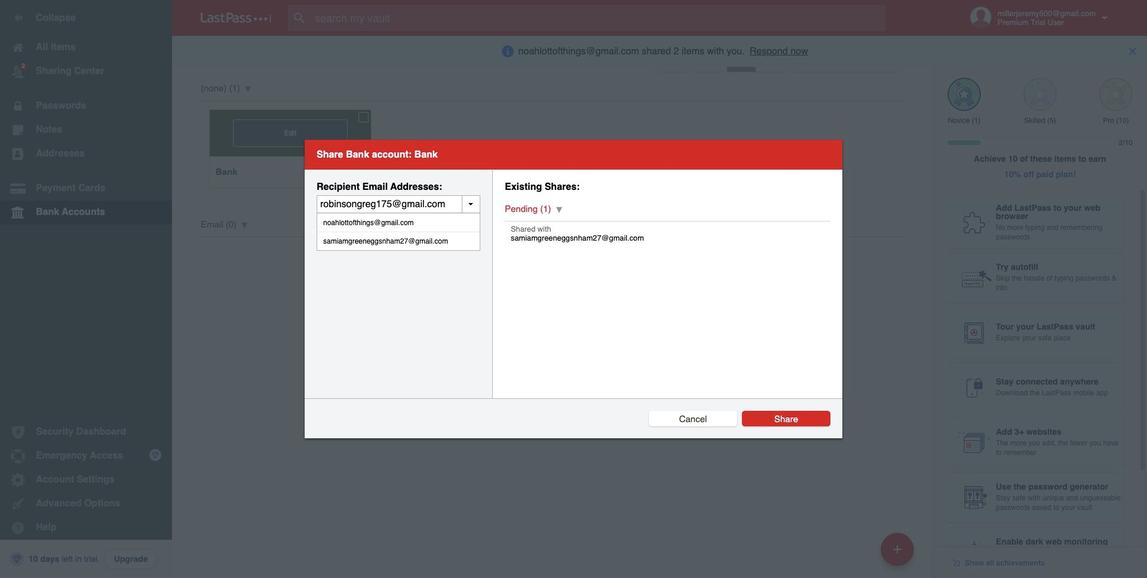 Task type: describe. For each thing, give the bounding box(es) containing it.
new item navigation
[[876, 529, 921, 578]]

lastpass image
[[201, 13, 271, 23]]



Task type: locate. For each thing, give the bounding box(es) containing it.
new item image
[[893, 545, 901, 553]]

dialog
[[305, 140, 842, 438]]

search my vault text field
[[288, 5, 909, 31]]

main navigation navigation
[[0, 0, 172, 578]]

Search search field
[[288, 5, 909, 31]]

vault options navigation
[[172, 36, 933, 72]]

None text field
[[317, 195, 480, 213]]



